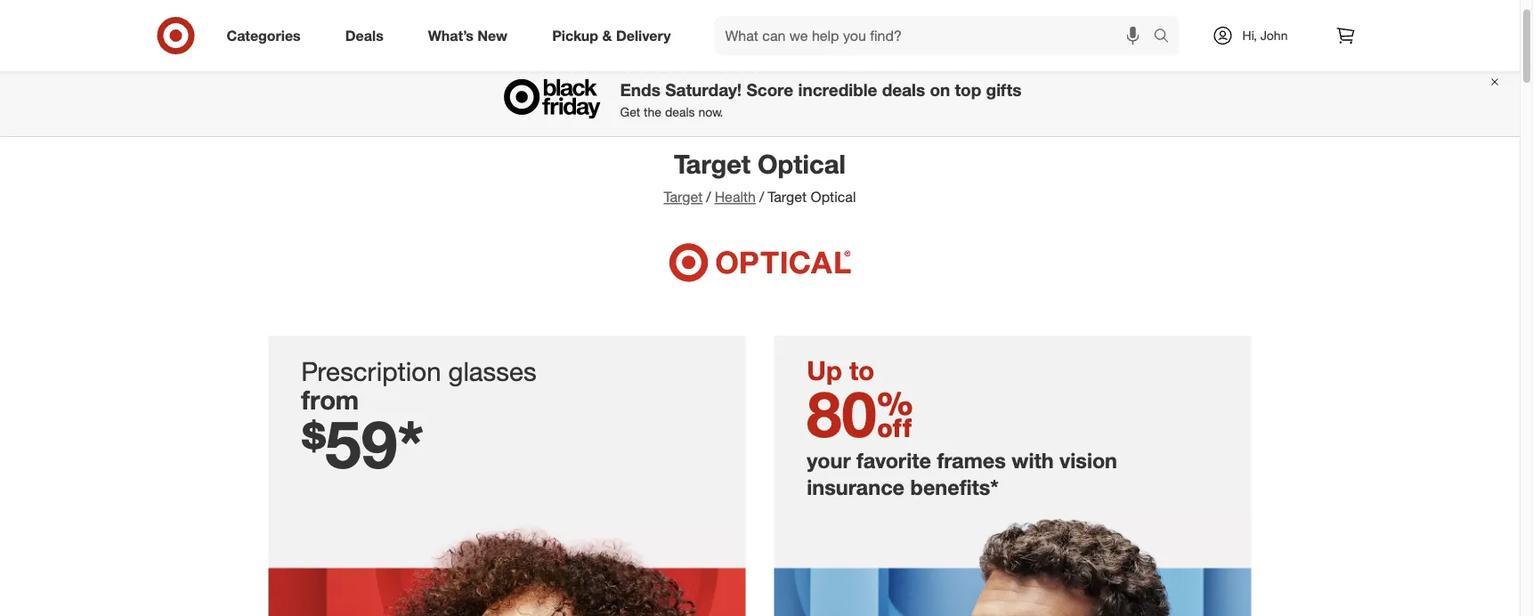 Task type: vqa. For each thing, say whether or not it's contained in the screenshot.
HI,
yes



Task type: describe. For each thing, give the bounding box(es) containing it.
$59*
[[301, 404, 424, 483]]

new
[[478, 27, 508, 44]]

80 
[[807, 376, 913, 452]]

gifts
[[986, 79, 1022, 100]]


[[877, 376, 913, 452]]

john
[[1261, 28, 1288, 43]]

target left health
[[664, 188, 703, 206]]

search button
[[1146, 16, 1189, 59]]

deals
[[345, 27, 384, 44]]

with
[[1012, 448, 1054, 473]]

1 vertical spatial deals
[[665, 104, 695, 119]]

now.
[[699, 104, 724, 119]]

top
[[955, 79, 982, 100]]

ends
[[620, 79, 661, 100]]

saturday!
[[665, 79, 742, 100]]

target up health
[[674, 148, 751, 179]]

0 vertical spatial optical
[[758, 148, 846, 179]]

ends saturday! score incredible deals on top gifts get the deals now.
[[620, 79, 1022, 119]]

up to
[[807, 354, 875, 386]]

categories link
[[212, 16, 323, 55]]

search
[[1146, 29, 1189, 46]]

target link
[[664, 188, 703, 206]]

health
[[715, 188, 756, 206]]

what's new
[[428, 27, 508, 44]]

health link
[[715, 188, 756, 206]]

to
[[850, 354, 875, 386]]

up
[[807, 354, 842, 386]]

pickup
[[552, 27, 599, 44]]

2 / from the left
[[760, 188, 764, 206]]

target optical target / health / target optical
[[664, 148, 856, 206]]



Task type: locate. For each thing, give the bounding box(es) containing it.
insurance
[[807, 474, 905, 499]]

on
[[930, 79, 950, 100]]

1 horizontal spatial deals
[[882, 79, 925, 100]]

delivery
[[616, 27, 671, 44]]

your favorite frames with vision insurance benefits*
[[807, 448, 1118, 499]]

benefits*
[[911, 474, 999, 499]]

1 horizontal spatial /
[[760, 188, 764, 206]]

1 / from the left
[[706, 188, 711, 206]]

deals right the
[[665, 104, 695, 119]]

target right health link
[[768, 188, 807, 206]]

pickup & delivery
[[552, 27, 671, 44]]

80
[[807, 376, 877, 452]]

hi, john
[[1243, 28, 1288, 43]]

/
[[706, 188, 711, 206], [760, 188, 764, 206]]

vision
[[1060, 448, 1118, 473]]

What can we help you find? suggestions appear below search field
[[715, 16, 1158, 55]]

deals left on
[[882, 79, 925, 100]]

target
[[674, 148, 751, 179], [664, 188, 703, 206], [768, 188, 807, 206]]

favorite
[[857, 448, 931, 473]]

what's
[[428, 27, 474, 44]]

score
[[747, 79, 794, 100]]

/ right health
[[760, 188, 764, 206]]

prescription
[[301, 355, 441, 387]]

hi,
[[1243, 28, 1257, 43]]

0 horizontal spatial /
[[706, 188, 711, 206]]

frames
[[937, 448, 1006, 473]]

from
[[301, 384, 359, 416]]

0 vertical spatial deals
[[882, 79, 925, 100]]

prescription glasses from
[[301, 355, 537, 416]]

deals
[[882, 79, 925, 100], [665, 104, 695, 119]]

0 horizontal spatial deals
[[665, 104, 695, 119]]

the
[[644, 104, 662, 119]]

pickup & delivery link
[[537, 16, 693, 55]]

incredible
[[798, 79, 878, 100]]

glasses
[[448, 355, 537, 387]]

deals link
[[330, 16, 406, 55]]

optical
[[758, 148, 846, 179], [811, 188, 856, 206]]

&
[[602, 27, 612, 44]]

get
[[620, 104, 641, 119]]

/ right target link
[[706, 188, 711, 206]]

1 vertical spatial optical
[[811, 188, 856, 206]]

categories
[[227, 27, 301, 44]]

what's new link
[[413, 16, 530, 55]]

your
[[807, 448, 851, 473]]



